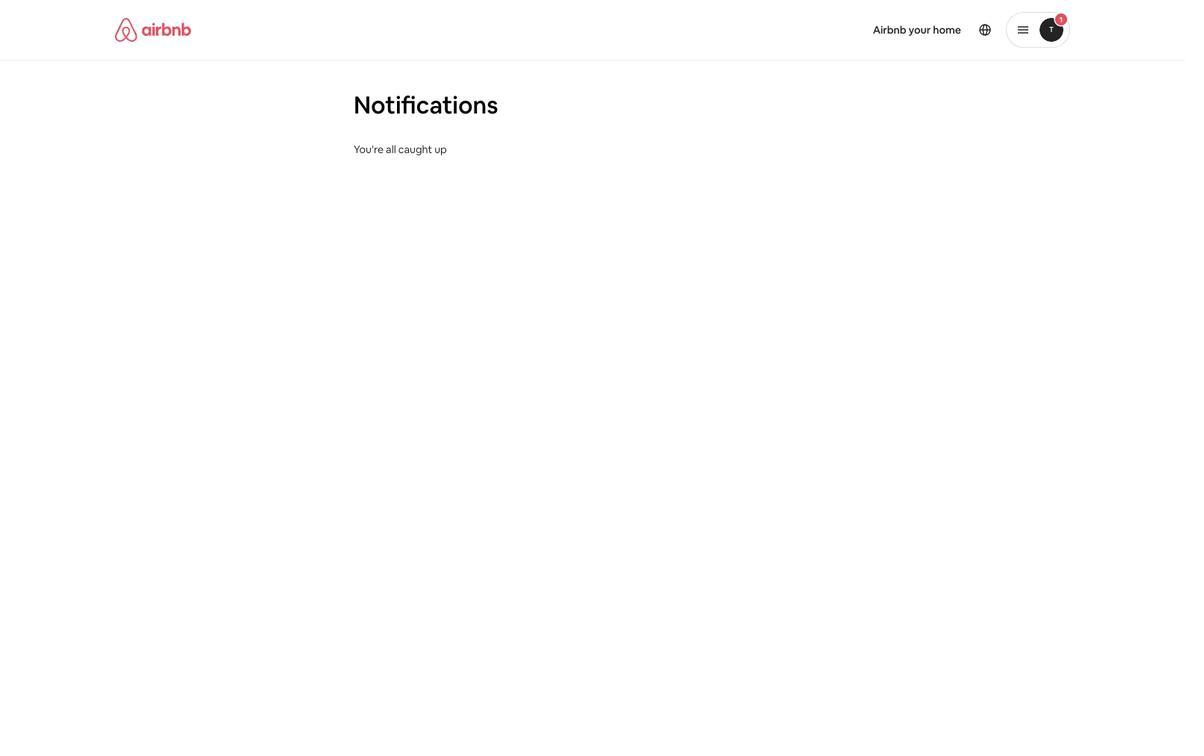 Task type: vqa. For each thing, say whether or not it's contained in the screenshot.
text box
no



Task type: locate. For each thing, give the bounding box(es) containing it.
notifications
[[354, 89, 499, 120]]

1
[[1060, 15, 1063, 24]]

1 button
[[1007, 12, 1071, 48]]

home
[[934, 23, 962, 37]]

you're
[[354, 143, 384, 156]]

caught
[[399, 143, 432, 156]]

you're all caught up
[[354, 143, 447, 156]]



Task type: describe. For each thing, give the bounding box(es) containing it.
profile element
[[611, 0, 1071, 60]]

airbnb
[[873, 23, 907, 37]]

airbnb your home
[[873, 23, 962, 37]]

airbnb your home link
[[864, 14, 971, 46]]

all
[[386, 143, 396, 156]]

your
[[909, 23, 931, 37]]

up
[[435, 143, 447, 156]]



